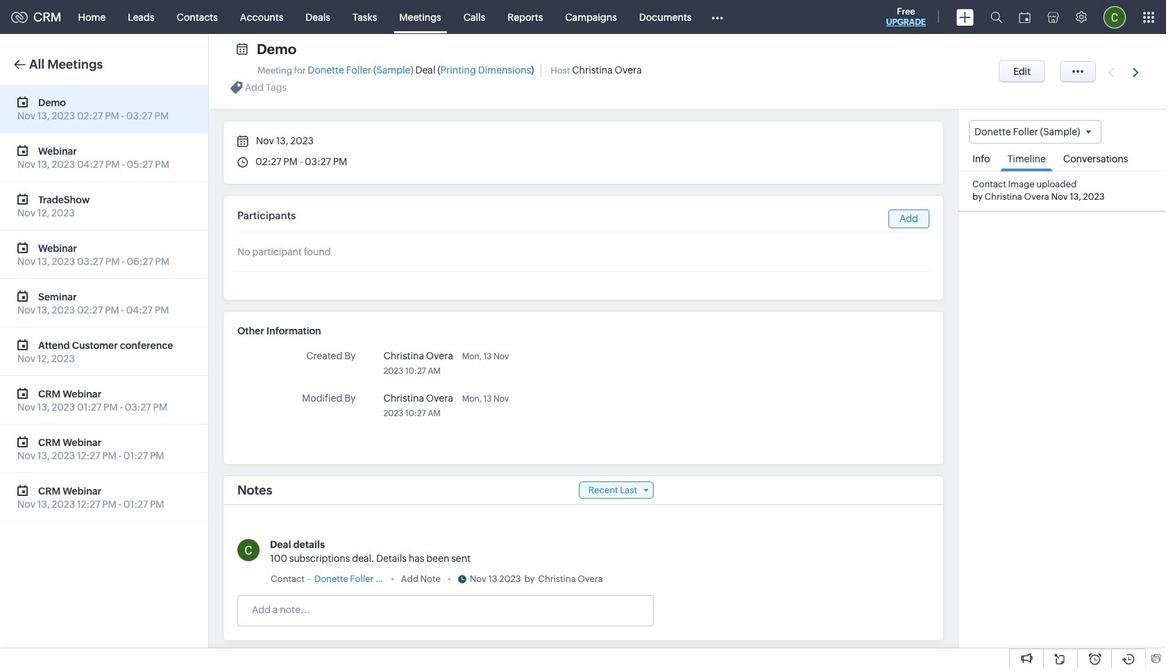 Task type: vqa. For each thing, say whether or not it's contained in the screenshot.
Total - $ 3,710,000.00 at the top right of the page
no



Task type: locate. For each thing, give the bounding box(es) containing it.
create menu image
[[957, 9, 974, 25]]

None button
[[999, 60, 1046, 83]]

create menu element
[[949, 0, 983, 34]]

search element
[[983, 0, 1011, 34]]

profile element
[[1096, 0, 1135, 34]]

search image
[[991, 11, 1003, 23]]

next record image
[[1133, 68, 1142, 77]]

Add a note... field
[[238, 604, 653, 617]]

None field
[[970, 120, 1102, 144]]

calendar image
[[1020, 11, 1031, 23]]

Other Modules field
[[703, 6, 733, 28]]



Task type: describe. For each thing, give the bounding box(es) containing it.
logo image
[[11, 11, 28, 23]]

previous record image
[[1109, 68, 1115, 77]]

profile image
[[1104, 6, 1127, 28]]



